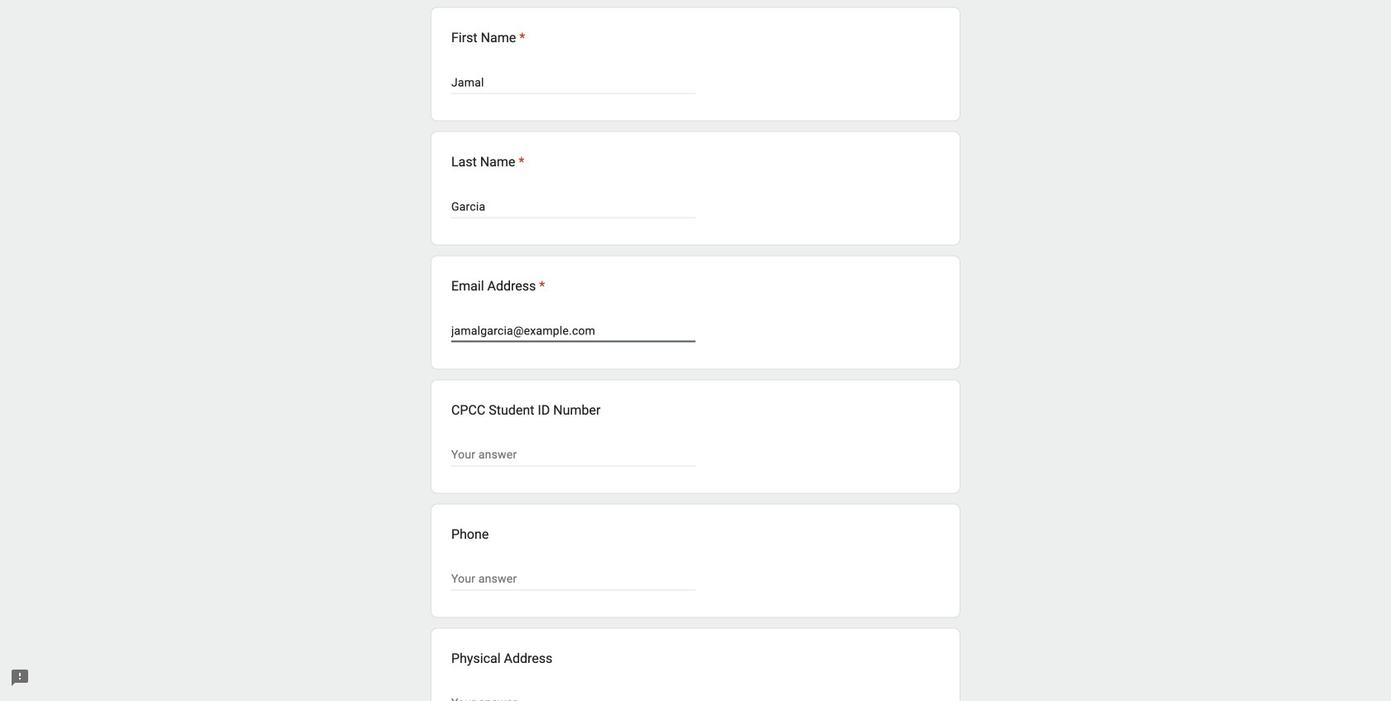 Task type: vqa. For each thing, say whether or not it's contained in the screenshot.
CORAL OPTION
no



Task type: locate. For each thing, give the bounding box(es) containing it.
list
[[431, 7, 961, 702]]

0 vertical spatial heading
[[452, 28, 526, 48]]

2 vertical spatial heading
[[452, 276, 545, 296]]

1 vertical spatial required question element
[[516, 152, 525, 172]]

None text field
[[452, 73, 696, 92], [452, 570, 696, 590], [452, 694, 696, 702], [452, 73, 696, 92], [452, 570, 696, 590], [452, 694, 696, 702]]

None text field
[[452, 197, 696, 217], [452, 321, 696, 341], [452, 445, 696, 465], [452, 197, 696, 217], [452, 321, 696, 341], [452, 445, 696, 465]]

0 vertical spatial required question element
[[516, 28, 526, 48]]

report a problem to google image
[[10, 669, 30, 689]]

2 vertical spatial required question element
[[536, 276, 545, 296]]

1 vertical spatial heading
[[452, 152, 525, 172]]

heading
[[452, 28, 526, 48], [452, 152, 525, 172], [452, 276, 545, 296]]

required question element
[[516, 28, 526, 48], [516, 152, 525, 172], [536, 276, 545, 296]]



Task type: describe. For each thing, give the bounding box(es) containing it.
2 heading from the top
[[452, 152, 525, 172]]

3 heading from the top
[[452, 276, 545, 296]]

1 heading from the top
[[452, 28, 526, 48]]



